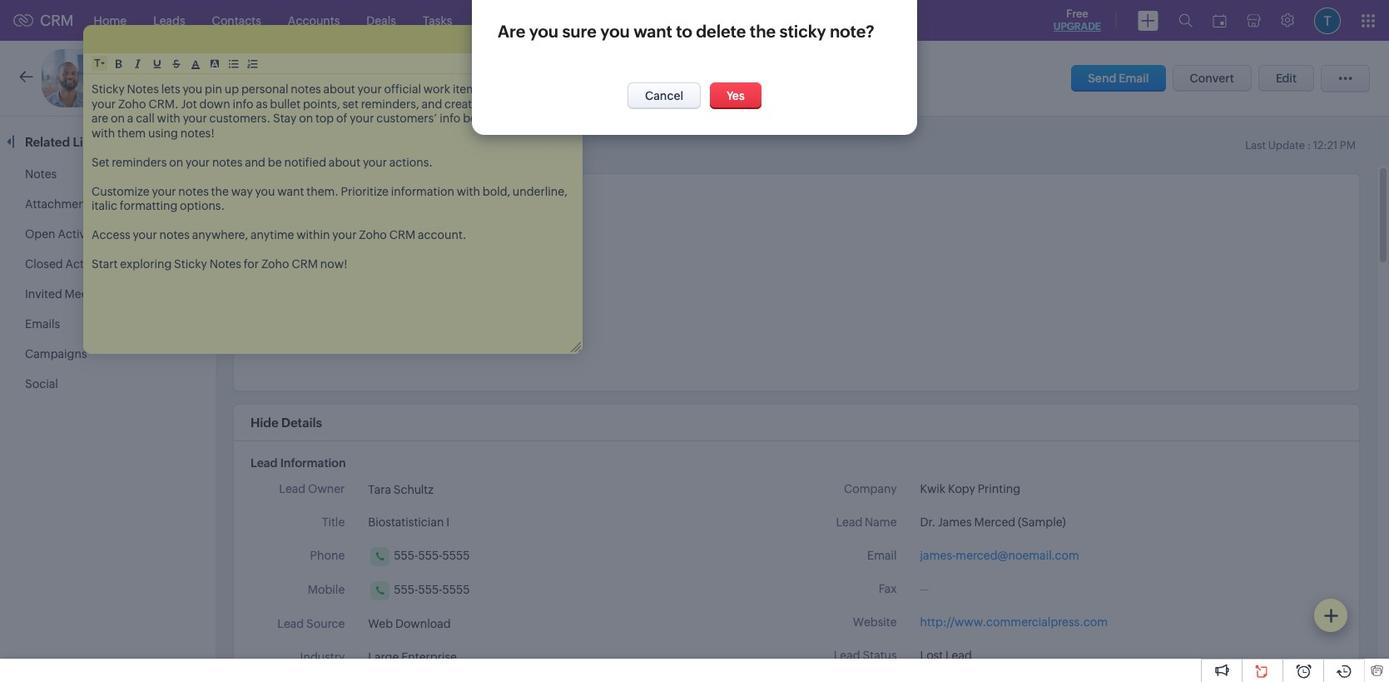 Task type: locate. For each thing, give the bounding box(es) containing it.
1 horizontal spatial within
[[513, 82, 547, 96]]

way
[[231, 184, 253, 198]]

sticky down anywhere, in the top left of the page
[[174, 257, 207, 271]]

http://www.commercialpress.com link
[[921, 615, 1108, 629]]

and inside sticky notes lets you pin up personal notes about your official work items from within your zoho crm. jot down info as bullet points, set reminders, and create to-dos while you are on a call with your customers. stay on top of your customers' info before you engage with them using notes!
[[422, 97, 442, 110]]

them.
[[307, 184, 339, 198]]

customers'
[[377, 112, 438, 125]]

sticky inside sticky notes lets you pin up personal notes about your official work items from within your zoho crm. jot down info as bullet points, set reminders, and create to-dos while you are on a call with your customers. stay on top of your customers' info before you engage with them using notes!
[[92, 82, 125, 96]]

lead owner for email
[[321, 199, 386, 212]]

sure
[[563, 22, 597, 41]]

1 vertical spatial campaigns
[[25, 347, 87, 361]]

formatting
[[120, 199, 178, 212]]

with left bold,
[[457, 184, 481, 198]]

0 vertical spatial printing
[[402, 72, 447, 86]]

within up now!
[[297, 228, 330, 242]]

1 vertical spatial info
[[440, 112, 461, 125]]

within inside sticky notes lets you pin up personal notes about your official work items from within your zoho crm. jot down info as bullet points, set reminders, and create to-dos while you are on a call with your customers. stay on top of your customers' info before you engage with them using notes!
[[513, 82, 547, 96]]

customize
[[92, 184, 150, 198]]

0 vertical spatial 555-555-5555
[[394, 549, 470, 562]]

0 vertical spatial james
[[140, 67, 190, 87]]

(sample) up bullet
[[258, 67, 330, 87]]

merced@noemail.com down dr. james merced (sample)
[[956, 549, 1080, 562]]

notes
[[127, 82, 159, 96], [25, 167, 57, 181], [210, 257, 241, 271]]

kopy up dr. james merced (sample)
[[949, 482, 976, 496]]

1 horizontal spatial email
[[868, 549, 897, 562]]

0 horizontal spatial tara
[[368, 483, 391, 496]]

2 5555 from the top
[[443, 583, 470, 596]]

on down the using
[[169, 155, 183, 169]]

lead owner for title
[[279, 482, 345, 496]]

0 horizontal spatial on
[[111, 112, 125, 125]]

notes up options.
[[179, 184, 209, 198]]

owner down information
[[308, 482, 345, 496]]

delete image
[[537, 28, 554, 50]]

deals
[[367, 14, 396, 27]]

activities for open activities
[[58, 227, 108, 241]]

1 vertical spatial james
[[939, 516, 972, 529]]

email down name
[[868, 549, 897, 562]]

schultz up biostatistician i
[[394, 483, 434, 496]]

reports link
[[596, 0, 665, 40]]

notes down related
[[25, 167, 57, 181]]

home
[[94, 14, 127, 27]]

about down timeline
[[329, 155, 361, 169]]

your up formatting
[[152, 184, 176, 198]]

while
[[518, 97, 547, 110]]

1 horizontal spatial merced
[[975, 516, 1016, 529]]

zoho down prioritize
[[359, 228, 387, 242]]

attachments link
[[25, 197, 95, 211]]

free
[[1067, 7, 1089, 20]]

0 horizontal spatial james-merced@noemail.com link
[[422, 229, 582, 247]]

kopy up reminders,
[[370, 72, 399, 86]]

1 vertical spatial lost lead
[[921, 649, 973, 662]]

1 vertical spatial within
[[297, 228, 330, 242]]

access
[[92, 228, 131, 242]]

tara
[[422, 200, 445, 213], [368, 483, 391, 496]]

crm left 'account.'
[[389, 228, 416, 242]]

0 vertical spatial want
[[634, 22, 673, 41]]

within up 'while'
[[513, 82, 547, 96]]

notes up crm.
[[127, 82, 159, 96]]

create new sticky note image
[[1324, 608, 1339, 623]]

1 vertical spatial (sample)
[[1019, 516, 1067, 529]]

phone for title
[[310, 549, 345, 562]]

using
[[148, 126, 178, 139]]

profile element
[[1305, 0, 1352, 40]]

sticky notes lets you pin up personal notes about your official work items from within your zoho crm. jot down info as bullet points, set reminders, and create to-dos while you are on a call with your customers. stay on top of your customers' info before you engage with them using notes!
[[92, 82, 572, 139]]

tara down information
[[422, 200, 445, 213]]

are
[[92, 112, 108, 125]]

0 horizontal spatial crm
[[40, 12, 74, 29]]

and left be
[[245, 155, 266, 169]]

1 vertical spatial kwik
[[921, 482, 946, 496]]

from
[[485, 82, 511, 96]]

0 vertical spatial activities
[[58, 227, 108, 241]]

2 vertical spatial zoho
[[261, 257, 289, 271]]

exploring
[[120, 257, 172, 271]]

0 horizontal spatial lead status
[[323, 339, 386, 352]]

large enterprise
[[368, 650, 457, 664]]

invited meetings link
[[25, 287, 115, 301]]

0 vertical spatial owner
[[350, 199, 386, 212]]

1 horizontal spatial owner
[[350, 199, 386, 212]]

calls link
[[543, 0, 596, 40]]

your up are
[[92, 97, 116, 110]]

open activities link
[[25, 227, 108, 241]]

owner for title
[[308, 482, 345, 496]]

2 vertical spatial crm
[[292, 257, 318, 271]]

and
[[422, 97, 442, 110], [245, 155, 266, 169]]

0 vertical spatial tara
[[422, 200, 445, 213]]

of
[[337, 112, 348, 125]]

james up crm.
[[140, 67, 190, 87]]

0 horizontal spatial campaigns link
[[25, 347, 87, 361]]

0 vertical spatial phone
[[352, 269, 386, 282]]

tara schultz for email
[[422, 200, 488, 213]]

tara up biostatistician
[[368, 483, 391, 496]]

0 vertical spatial campaigns
[[678, 14, 740, 27]]

email right "send"
[[1119, 72, 1150, 85]]

closed activities link
[[25, 257, 115, 271]]

lead name
[[837, 516, 897, 529]]

calendar image
[[1213, 14, 1228, 27]]

notes inside customize your notes the way you want them. prioritize information with bold, underline, italic formatting options.
[[179, 184, 209, 198]]

about for notes
[[324, 82, 355, 96]]

(sample) down 'kwik kopy printing'
[[1019, 516, 1067, 529]]

1 horizontal spatial info
[[440, 112, 461, 125]]

phone down title
[[310, 549, 345, 562]]

email down prioritize
[[357, 234, 386, 247]]

yes
[[727, 89, 745, 102]]

kwik right company
[[921, 482, 946, 496]]

prioritize
[[341, 184, 389, 198]]

tara for email
[[422, 200, 445, 213]]

campaigns link right reports
[[665, 0, 754, 40]]

1 vertical spatial status
[[863, 649, 897, 662]]

about up set
[[324, 82, 355, 96]]

1 vertical spatial meetings
[[65, 287, 115, 301]]

5555 for phone
[[443, 549, 470, 562]]

2 horizontal spatial crm
[[389, 228, 416, 242]]

set reminders on your notes and be notified about your actions.
[[92, 155, 433, 169]]

0 vertical spatial within
[[513, 82, 547, 96]]

555-555-5555 down i
[[394, 549, 470, 562]]

1 vertical spatial merced
[[975, 516, 1016, 529]]

meetings down start
[[65, 287, 115, 301]]

lead information
[[251, 456, 346, 470]]

0 vertical spatial lead status
[[323, 339, 386, 352]]

convert button
[[1173, 65, 1252, 92]]

tara schultz up 'account.'
[[422, 200, 488, 213]]

website
[[854, 615, 897, 629]]

with down are
[[92, 126, 115, 139]]

are you sure you want to delete the sticky note?
[[498, 22, 875, 41]]

lead owner
[[321, 199, 386, 212], [279, 482, 345, 496]]

owner down prioritize
[[350, 199, 386, 212]]

0 vertical spatial with
[[157, 112, 181, 125]]

notes inside sticky notes lets you pin up personal notes about your official work items from within your zoho crm. jot down info as bullet points, set reminders, and create to-dos while you are on a call with your customers. stay on top of your customers' info before you engage with them using notes!
[[127, 82, 159, 96]]

on left a at the top left of page
[[111, 112, 125, 125]]

0 vertical spatial lead owner
[[321, 199, 386, 212]]

dr.
[[112, 67, 136, 87], [921, 516, 936, 529]]

0 horizontal spatial kopy
[[370, 72, 399, 86]]

the inside customize your notes the way you want them. prioritize information with bold, underline, italic formatting options.
[[211, 184, 229, 198]]

0 horizontal spatial kwik
[[340, 72, 367, 86]]

0 horizontal spatial meetings
[[65, 287, 115, 301]]

1 horizontal spatial lead status
[[834, 649, 897, 662]]

notes left for
[[210, 257, 241, 271]]

tasks
[[423, 14, 452, 27]]

merced@noemail.com down underline,
[[458, 234, 582, 247]]

schultz
[[448, 200, 488, 213], [394, 483, 434, 496]]

campaigns link
[[665, 0, 754, 40], [25, 347, 87, 361]]

update
[[1269, 139, 1306, 152]]

0 vertical spatial merced
[[193, 67, 254, 87]]

set
[[92, 155, 110, 169]]

merced@noemail.com for bottom james-merced@noemail.com link
[[956, 549, 1080, 562]]

james-merced@noemail.com link down bold,
[[422, 229, 582, 247]]

schultz down bold,
[[448, 200, 488, 213]]

james- down dr. james merced (sample)
[[921, 549, 956, 562]]

pm
[[1341, 139, 1357, 152]]

555-
[[394, 549, 418, 562], [418, 549, 443, 562], [394, 583, 418, 596], [418, 583, 443, 596]]

related list
[[25, 135, 97, 149]]

0 vertical spatial merced@noemail.com
[[458, 234, 582, 247]]

1 vertical spatial and
[[245, 155, 266, 169]]

info up customers.
[[233, 97, 254, 110]]

0 vertical spatial (sample)
[[258, 67, 330, 87]]

james-merced@noemail.com down bold,
[[422, 234, 582, 247]]

0 horizontal spatial email
[[357, 234, 386, 247]]

create menu image
[[1138, 10, 1159, 30]]

1 555-555-5555 from the top
[[394, 549, 470, 562]]

search image
[[1179, 13, 1193, 27]]

0 horizontal spatial (sample)
[[258, 67, 330, 87]]

crm left now!
[[292, 257, 318, 271]]

with inside customize your notes the way you want them. prioritize information with bold, underline, italic formatting options.
[[457, 184, 481, 198]]

schultz for email
[[448, 200, 488, 213]]

want left to
[[634, 22, 673, 41]]

reminders,
[[361, 97, 419, 110]]

notes
[[291, 82, 321, 96], [212, 155, 243, 169], [179, 184, 209, 198], [159, 228, 190, 242]]

0 horizontal spatial zoho
[[118, 97, 146, 110]]

notified
[[284, 155, 327, 169]]

1 vertical spatial 5555
[[443, 583, 470, 596]]

2 vertical spatial with
[[457, 184, 481, 198]]

lead owner down prioritize
[[321, 199, 386, 212]]

sticky up are
[[92, 82, 125, 96]]

information
[[280, 456, 346, 470]]

want left them.
[[278, 184, 304, 198]]

web download
[[368, 617, 451, 630]]

james-merced@noemail.com down dr. james merced (sample)
[[921, 549, 1080, 562]]

minimize image
[[558, 28, 575, 50]]

1 vertical spatial lead owner
[[279, 482, 345, 496]]

1 vertical spatial james-
[[921, 549, 956, 562]]

with down crm.
[[157, 112, 181, 125]]

1 vertical spatial want
[[278, 184, 304, 198]]

phone right now!
[[352, 269, 386, 282]]

on
[[111, 112, 125, 125], [299, 112, 313, 125], [169, 155, 183, 169]]

555-555-5555
[[394, 549, 470, 562], [394, 583, 470, 596]]

james- down information
[[422, 234, 458, 247]]

1 vertical spatial about
[[329, 155, 361, 169]]

now!
[[320, 257, 348, 271]]

1 vertical spatial email
[[357, 234, 386, 247]]

5555 up 'download'
[[443, 583, 470, 596]]

dr. for dr. james merced (sample)
[[921, 516, 936, 529]]

italic
[[92, 199, 117, 212]]

activities down access
[[65, 257, 115, 271]]

about inside sticky notes lets you pin up personal notes about your official work items from within your zoho crm. jot down info as bullet points, set reminders, and create to-dos while you are on a call with your customers. stay on top of your customers' info before you engage with them using notes!
[[324, 82, 355, 96]]

1 5555 from the top
[[443, 549, 470, 562]]

zoho up a at the top left of page
[[118, 97, 146, 110]]

0 vertical spatial email
[[1119, 72, 1150, 85]]

0 horizontal spatial dr.
[[112, 67, 136, 87]]

555-555-5555 up 'download'
[[394, 583, 470, 596]]

email
[[1119, 72, 1150, 85], [357, 234, 386, 247], [868, 549, 897, 562]]

notes up 'points,'
[[291, 82, 321, 96]]

2 horizontal spatial with
[[457, 184, 481, 198]]

1 vertical spatial activities
[[65, 257, 115, 271]]

attachments
[[25, 197, 95, 211]]

1 horizontal spatial dr.
[[921, 516, 936, 529]]

mobile
[[308, 583, 345, 596]]

0 horizontal spatial with
[[92, 126, 115, 139]]

0 vertical spatial james-
[[422, 234, 458, 247]]

merced up down
[[193, 67, 254, 87]]

0 vertical spatial 5555
[[443, 549, 470, 562]]

5555 down i
[[443, 549, 470, 562]]

(sample) for dr. james merced (sample)
[[1019, 516, 1067, 529]]

kwik right -
[[340, 72, 367, 86]]

lead owner down information
[[279, 482, 345, 496]]

zoho right for
[[261, 257, 289, 271]]

0 vertical spatial zoho
[[118, 97, 146, 110]]

schultz for title
[[394, 483, 434, 496]]

0 vertical spatial crm
[[40, 12, 74, 29]]

campaigns
[[678, 14, 740, 27], [25, 347, 87, 361]]

1 horizontal spatial lost
[[921, 649, 944, 662]]

0 horizontal spatial campaigns
[[25, 347, 87, 361]]

the left way
[[211, 184, 229, 198]]

1 horizontal spatial and
[[422, 97, 442, 110]]

campaigns link down emails link
[[25, 347, 87, 361]]

crm left 'home' link
[[40, 12, 74, 29]]

activities for closed activities
[[65, 257, 115, 271]]

0 vertical spatial kopy
[[370, 72, 399, 86]]

overview link
[[253, 133, 308, 147]]

closed activities
[[25, 257, 115, 271]]

merced down 'kwik kopy printing'
[[975, 516, 1016, 529]]

and down work
[[422, 97, 442, 110]]

free upgrade
[[1054, 7, 1102, 32]]

your up now!
[[333, 228, 357, 242]]

sticky
[[780, 22, 827, 41]]

you inside customize your notes the way you want them. prioritize information with bold, underline, italic formatting options.
[[255, 184, 275, 198]]

dr. james merced (sample)
[[921, 516, 1067, 529]]

printing
[[402, 72, 447, 86], [978, 482, 1021, 496]]

0 horizontal spatial lost lead
[[422, 339, 474, 352]]

0 vertical spatial about
[[324, 82, 355, 96]]

james-merced@noemail.com link down dr. james merced (sample)
[[921, 547, 1080, 565]]

your down the notes!
[[186, 155, 210, 169]]

email inside button
[[1119, 72, 1150, 85]]

campaigns down emails link
[[25, 347, 87, 361]]

activities
[[58, 227, 108, 241], [65, 257, 115, 271]]

0 vertical spatial the
[[750, 22, 776, 41]]

printing up reminders,
[[402, 72, 447, 86]]

1 horizontal spatial schultz
[[448, 200, 488, 213]]

meetings up reminder icon
[[479, 14, 529, 27]]

555- down biostatistician
[[394, 549, 418, 562]]

1 vertical spatial phone
[[310, 549, 345, 562]]

0 vertical spatial sticky
[[92, 82, 125, 96]]

edit
[[1277, 72, 1298, 85]]

0 vertical spatial meetings
[[479, 14, 529, 27]]

1 horizontal spatial printing
[[978, 482, 1021, 496]]

dr. right name
[[921, 516, 936, 529]]

0 horizontal spatial sticky
[[92, 82, 125, 96]]

your down timeline
[[363, 155, 387, 169]]

0 horizontal spatial the
[[211, 184, 229, 198]]

0 vertical spatial and
[[422, 97, 442, 110]]

info down create
[[440, 112, 461, 125]]

james-
[[422, 234, 458, 247], [921, 549, 956, 562]]

james down 'kwik kopy printing'
[[939, 516, 972, 529]]

campaigns right reports
[[678, 14, 740, 27]]

the left sticky
[[750, 22, 776, 41]]

0 horizontal spatial within
[[297, 228, 330, 242]]

(sample) for dr. james merced (sample) - kwik kopy printing
[[258, 67, 330, 87]]

reminder image
[[517, 28, 533, 50]]

status
[[352, 339, 386, 352], [863, 649, 897, 662]]

dr. up a at the top left of page
[[112, 67, 136, 87]]

2 555-555-5555 from the top
[[394, 583, 470, 596]]

0 vertical spatial kwik
[[340, 72, 367, 86]]

on left top
[[299, 112, 313, 125]]

printing up dr. james merced (sample)
[[978, 482, 1021, 496]]

1 horizontal spatial meetings
[[479, 14, 529, 27]]

0 vertical spatial lost
[[422, 339, 445, 352]]

activities up closed activities link
[[58, 227, 108, 241]]

cancel button
[[628, 82, 701, 109]]

tara schultz up biostatistician
[[368, 483, 434, 496]]



Task type: vqa. For each thing, say whether or not it's contained in the screenshot.
james-merced@noemail.com Link to the left Email
yes



Task type: describe. For each thing, give the bounding box(es) containing it.
jot
[[181, 97, 197, 110]]

0 horizontal spatial james-merced@noemail.com
[[422, 234, 582, 247]]

pin
[[205, 82, 222, 96]]

edit button
[[1259, 65, 1315, 92]]

kwik inside dr. james merced (sample) - kwik kopy printing
[[340, 72, 367, 86]]

title
[[322, 516, 345, 529]]

i
[[447, 516, 450, 529]]

closed
[[25, 257, 63, 271]]

:
[[1308, 139, 1312, 152]]

source
[[307, 617, 345, 630]]

for
[[244, 257, 259, 271]]

1 vertical spatial printing
[[978, 482, 1021, 496]]

1 horizontal spatial on
[[169, 155, 183, 169]]

start exploring sticky notes for zoho crm now!
[[92, 257, 348, 271]]

accounts
[[288, 14, 340, 27]]

profile image
[[1315, 7, 1342, 34]]

555- down biostatistician i
[[418, 549, 443, 562]]

your up the notes!
[[183, 112, 207, 125]]

send email button
[[1072, 65, 1166, 92]]

be
[[268, 155, 282, 169]]

http://www.commercialpress.com
[[921, 615, 1108, 629]]

items
[[453, 82, 483, 96]]

-
[[333, 72, 337, 86]]

tara for title
[[368, 483, 391, 496]]

large
[[368, 650, 399, 664]]

2 horizontal spatial zoho
[[359, 228, 387, 242]]

1 horizontal spatial campaigns
[[678, 14, 740, 27]]

notes up way
[[212, 155, 243, 169]]

points,
[[303, 97, 340, 110]]

upgrade
[[1054, 21, 1102, 32]]

1 vertical spatial lost
[[921, 649, 944, 662]]

social
[[25, 377, 58, 391]]

1 vertical spatial with
[[92, 126, 115, 139]]

engage
[[523, 112, 564, 125]]

james for dr. james merced (sample)
[[939, 516, 972, 529]]

1 horizontal spatial crm
[[292, 257, 318, 271]]

555-555-5555 for phone
[[394, 549, 470, 562]]

1 horizontal spatial james-merced@noemail.com
[[921, 549, 1080, 562]]

stay
[[273, 112, 297, 125]]

0 vertical spatial info
[[233, 97, 254, 110]]

1 vertical spatial notes
[[25, 167, 57, 181]]

merced@noemail.com for topmost james-merced@noemail.com link
[[458, 234, 582, 247]]

1 horizontal spatial the
[[750, 22, 776, 41]]

invited
[[25, 287, 62, 301]]

fax
[[879, 582, 897, 595]]

kwik kopy printing
[[921, 482, 1021, 496]]

create
[[445, 97, 479, 110]]

1 horizontal spatial zoho
[[261, 257, 289, 271]]

merced for dr. james merced (sample) - kwik kopy printing
[[193, 67, 254, 87]]

phone for email
[[352, 269, 386, 282]]

1 horizontal spatial james-
[[921, 549, 956, 562]]

lets
[[161, 82, 180, 96]]

555- up web download
[[394, 583, 418, 596]]

0 horizontal spatial james-
[[422, 234, 458, 247]]

create menu element
[[1128, 0, 1169, 40]]

tasks link
[[410, 0, 466, 40]]

down
[[199, 97, 230, 110]]

note?
[[830, 22, 875, 41]]

to
[[677, 22, 693, 41]]

notes down formatting
[[159, 228, 190, 242]]

reminders
[[112, 155, 167, 169]]

notes link
[[25, 167, 57, 181]]

about for notified
[[329, 155, 361, 169]]

hide details
[[251, 416, 322, 430]]

notes!
[[181, 126, 215, 139]]

top
[[316, 112, 334, 125]]

12:21
[[1314, 139, 1339, 152]]

name
[[865, 516, 897, 529]]

your up exploring
[[133, 228, 157, 242]]

download
[[396, 617, 451, 630]]

details
[[281, 416, 322, 430]]

emails link
[[25, 317, 60, 331]]

web
[[368, 617, 393, 630]]

5555 for mobile
[[443, 583, 470, 596]]

company
[[844, 482, 897, 496]]

1 horizontal spatial sticky
[[174, 257, 207, 271]]

overview
[[253, 133, 308, 147]]

call
[[136, 112, 155, 125]]

zoho inside sticky notes lets you pin up personal notes about your official work items from within your zoho crm. jot down info as bullet points, set reminders, and create to-dos while you are on a call with your customers. stay on top of your customers' info before you engage with them using notes!
[[118, 97, 146, 110]]

invited meetings
[[25, 287, 115, 301]]

work
[[424, 82, 451, 96]]

actions.
[[390, 155, 433, 169]]

dr. james merced (sample) - kwik kopy printing
[[112, 67, 447, 87]]

as
[[256, 97, 268, 110]]

1 horizontal spatial status
[[863, 649, 897, 662]]

0 horizontal spatial status
[[352, 339, 386, 352]]

social link
[[25, 377, 58, 391]]

access your notes anywhere, anytime within your zoho crm account.
[[92, 228, 467, 242]]

tara schultz for title
[[368, 483, 434, 496]]

0 vertical spatial campaigns link
[[665, 0, 754, 40]]

yes button
[[710, 82, 762, 109]]

merced for dr. james merced (sample)
[[975, 516, 1016, 529]]

2 horizontal spatial on
[[299, 112, 313, 125]]

open activities
[[25, 227, 108, 241]]

industry
[[300, 650, 345, 664]]

dr. for dr. james merced (sample) - kwik kopy printing
[[112, 67, 136, 87]]

hide
[[251, 416, 279, 430]]

your down set
[[350, 112, 374, 125]]

documents
[[767, 14, 830, 27]]

contacts
[[212, 14, 261, 27]]

james for dr. james merced (sample) - kwik kopy printing
[[140, 67, 190, 87]]

contacts link
[[199, 0, 275, 40]]

underline,
[[513, 184, 568, 198]]

calls
[[556, 14, 582, 27]]

1 vertical spatial crm
[[389, 228, 416, 242]]

your up set
[[358, 82, 382, 96]]

hide details link
[[251, 416, 322, 430]]

set
[[343, 97, 359, 110]]

lead source
[[278, 617, 345, 630]]

notes inside sticky notes lets you pin up personal notes about your official work items from within your zoho crm. jot down info as bullet points, set reminders, and create to-dos while you are on a call with your customers. stay on top of your customers' info before you engage with them using notes!
[[291, 82, 321, 96]]

customers.
[[209, 112, 271, 125]]

want inside customize your notes the way you want them. prioritize information with bold, underline, italic formatting options.
[[278, 184, 304, 198]]

0 vertical spatial james-merced@noemail.com link
[[422, 229, 582, 247]]

search element
[[1169, 0, 1203, 41]]

cancel
[[645, 89, 684, 102]]

reports
[[609, 14, 652, 27]]

up
[[225, 82, 239, 96]]

555-555-5555 for mobile
[[394, 583, 470, 596]]

personal
[[241, 82, 289, 96]]

1 vertical spatial lead status
[[834, 649, 897, 662]]

1 horizontal spatial with
[[157, 112, 181, 125]]

1 horizontal spatial kopy
[[949, 482, 976, 496]]

meetings link
[[466, 0, 543, 40]]

555- up 'download'
[[418, 583, 443, 596]]

to-
[[481, 97, 496, 110]]

printing inside dr. james merced (sample) - kwik kopy printing
[[402, 72, 447, 86]]

delete
[[696, 22, 747, 41]]

email for bottom james-merced@noemail.com link
[[868, 549, 897, 562]]

before
[[463, 112, 499, 125]]

home link
[[80, 0, 140, 40]]

owner for email
[[350, 199, 386, 212]]

2 vertical spatial notes
[[210, 257, 241, 271]]

1 vertical spatial james-merced@noemail.com link
[[921, 547, 1080, 565]]

options.
[[180, 199, 225, 212]]

email for topmost james-merced@noemail.com link
[[357, 234, 386, 247]]

leads link
[[140, 0, 199, 40]]

your inside customize your notes the way you want them. prioritize information with bold, underline, italic formatting options.
[[152, 184, 176, 198]]

1 horizontal spatial lost lead
[[921, 649, 973, 662]]

0 horizontal spatial and
[[245, 155, 266, 169]]

0 horizontal spatial lost
[[422, 339, 445, 352]]

dos
[[496, 97, 516, 110]]

send email
[[1089, 72, 1150, 85]]

0 vertical spatial lost lead
[[422, 339, 474, 352]]

kopy inside dr. james merced (sample) - kwik kopy printing
[[370, 72, 399, 86]]



